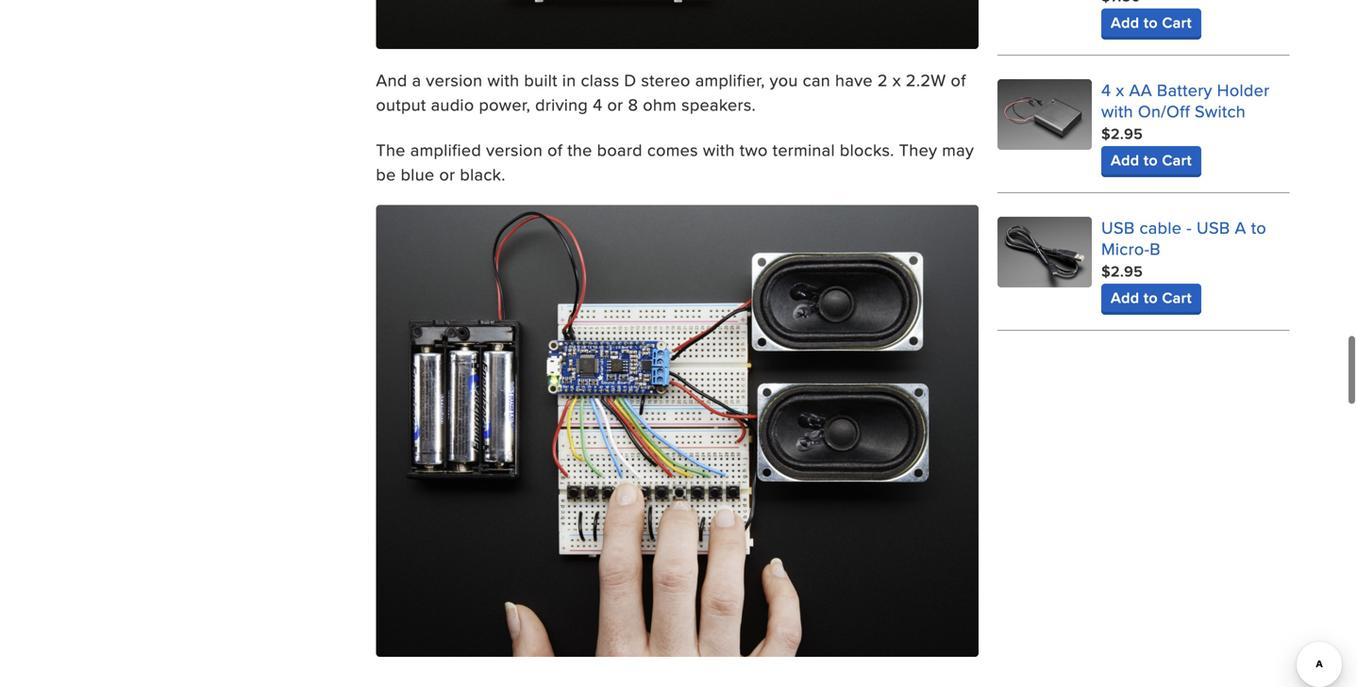 Task type: describe. For each thing, give the bounding box(es) containing it.
4 x aa battery holder with on/off switch link
[[1101, 78, 1270, 123]]

add for x
[[1111, 149, 1139, 171]]

or inside the amplified version of the board comes with two terminal blocks. they may be blue or black.
[[439, 162, 455, 186]]

image: adafruit_products_2133_orig_308.jpg element
[[376, 0, 979, 49]]

amplifier,
[[695, 68, 765, 92]]

to right a
[[1251, 216, 1267, 240]]

add for cable
[[1111, 287, 1139, 309]]

usb cable - usb a to micro-b link
[[1101, 216, 1267, 261]]

the amplified version of the board comes with two terminal blocks. they may be blue or black.
[[376, 138, 974, 186]]

4 x aa battery holder with on/off switch $2.95 add to cart
[[1101, 78, 1270, 171]]

speakers.
[[681, 92, 756, 116]]

you
[[770, 68, 798, 92]]

power,
[[479, 92, 531, 116]]

on/off
[[1138, 99, 1190, 123]]

add inside add to cart link
[[1111, 11, 1139, 34]]

holder
[[1217, 78, 1270, 102]]

x inside and a version with built in class d stereo amplifier, you can have 2 x 2.2w of output audio power, driving 4 or 8 ohm speakers.
[[893, 68, 901, 92]]

2.2w
[[906, 68, 946, 92]]

of inside and a version with built in class d stereo amplifier, you can have 2 x 2.2w of output audio power, driving 4 or 8 ohm speakers.
[[951, 68, 966, 92]]

a
[[1235, 216, 1246, 240]]

a
[[412, 68, 421, 92]]

amplified
[[410, 138, 481, 162]]

switch
[[1195, 99, 1246, 123]]

8
[[628, 92, 638, 116]]

angled shot of square black 4 x aa battery holder with on/off switch and male jumper wires. image
[[998, 79, 1092, 150]]

d
[[624, 68, 636, 92]]

black.
[[460, 162, 506, 186]]

usb cable - usb a to micro-b $2.95 add to cart
[[1101, 216, 1267, 309]]

stereo
[[641, 68, 691, 92]]

may
[[942, 138, 974, 162]]

2
[[878, 68, 888, 92]]

add to cart link for cable
[[1101, 284, 1201, 312]]

or inside and a version with built in class d stereo amplifier, you can have 2 x 2.2w of output audio power, driving 4 or 8 ohm speakers.
[[607, 92, 623, 116]]

in
[[562, 68, 576, 92]]

aa
[[1129, 78, 1152, 102]]

with inside the amplified version of the board comes with two terminal blocks. they may be blue or black.
[[703, 138, 735, 162]]

they
[[899, 138, 937, 162]]

cable
[[1140, 216, 1182, 240]]

to down b
[[1144, 287, 1158, 309]]

cart for -
[[1162, 287, 1192, 309]]

1 cart from the top
[[1162, 11, 1192, 34]]

4 inside and a version with built in class d stereo amplifier, you can have 2 x 2.2w of output audio power, driving 4 or 8 ohm speakers.
[[593, 92, 603, 116]]

comes
[[647, 138, 698, 162]]

with inside 4 x aa battery holder with on/off switch $2.95 add to cart
[[1101, 99, 1133, 123]]

$2.95 for micro-
[[1101, 261, 1143, 283]]

x inside 4 x aa battery holder with on/off switch $2.95 add to cart
[[1116, 78, 1124, 102]]

to up aa
[[1144, 11, 1158, 34]]

the
[[376, 138, 406, 162]]



Task type: vqa. For each thing, say whether or not it's contained in the screenshot.
bottom '$2.95'
yes



Task type: locate. For each thing, give the bounding box(es) containing it.
add inside 4 x aa battery holder with on/off switch $2.95 add to cart
[[1111, 149, 1139, 171]]

be
[[376, 162, 396, 186]]

adafruit_products_2210 00.jpg image
[[376, 205, 979, 658]]

or
[[607, 92, 623, 116], [439, 162, 455, 186]]

micro-
[[1101, 237, 1150, 261]]

0 vertical spatial with
[[487, 68, 519, 92]]

cart for aa
[[1162, 149, 1192, 171]]

0 vertical spatial version
[[426, 68, 483, 92]]

2 cart from the top
[[1162, 149, 1192, 171]]

and a version with built in class d stereo amplifier, you can have 2 x 2.2w of output audio power, driving 4 or 8 ohm speakers.
[[376, 68, 966, 116]]

1 add from the top
[[1111, 11, 1139, 34]]

or left 8
[[607, 92, 623, 116]]

two
[[740, 138, 768, 162]]

of right 2.2w
[[951, 68, 966, 92]]

$2.95 inside usb cable - usb a to micro-b $2.95 add to cart
[[1101, 261, 1143, 283]]

board
[[597, 138, 643, 162]]

version
[[426, 68, 483, 92], [486, 138, 543, 162]]

usb left cable
[[1101, 216, 1135, 240]]

add to cart link down b
[[1101, 284, 1201, 312]]

1 horizontal spatial or
[[607, 92, 623, 116]]

audio
[[431, 92, 474, 116]]

of
[[951, 68, 966, 92], [547, 138, 563, 162]]

blocks.
[[840, 138, 894, 162]]

add inside usb cable - usb a to micro-b $2.95 add to cart
[[1111, 287, 1139, 309]]

add to cart link for x
[[1101, 146, 1201, 175]]

b
[[1150, 237, 1161, 261]]

blue
[[401, 162, 435, 186]]

usb cable - usb a to micro-b - 3 foot long image
[[998, 217, 1092, 288]]

1 horizontal spatial with
[[703, 138, 735, 162]]

0 horizontal spatial of
[[547, 138, 563, 162]]

x
[[893, 68, 901, 92], [1116, 78, 1124, 102]]

with up power,
[[487, 68, 519, 92]]

can
[[803, 68, 831, 92]]

$2.95 down aa
[[1101, 123, 1143, 145]]

add to cart
[[1111, 11, 1192, 34]]

version up audio
[[426, 68, 483, 92]]

2 $2.95 from the top
[[1101, 261, 1143, 283]]

add to cart link down on/off
[[1101, 146, 1201, 175]]

2 vertical spatial add to cart link
[[1101, 284, 1201, 312]]

cart
[[1162, 11, 1192, 34], [1162, 149, 1192, 171], [1162, 287, 1192, 309]]

1 $2.95 from the top
[[1101, 123, 1143, 145]]

driving
[[535, 92, 588, 116]]

add to cart link
[[1101, 9, 1201, 37], [1101, 146, 1201, 175], [1101, 284, 1201, 312]]

1 vertical spatial add to cart link
[[1101, 146, 1201, 175]]

with left on/off
[[1101, 99, 1133, 123]]

1 vertical spatial cart
[[1162, 149, 1192, 171]]

1 vertical spatial add
[[1111, 149, 1139, 171]]

$2.95
[[1101, 123, 1143, 145], [1101, 261, 1143, 283]]

0 vertical spatial of
[[951, 68, 966, 92]]

cart up the battery
[[1162, 11, 1192, 34]]

version for a
[[426, 68, 483, 92]]

1 vertical spatial $2.95
[[1101, 261, 1143, 283]]

cart down usb cable - usb a to micro-b link
[[1162, 287, 1192, 309]]

4 down class
[[593, 92, 603, 116]]

version inside and a version with built in class d stereo amplifier, you can have 2 x 2.2w of output audio power, driving 4 or 8 ohm speakers.
[[426, 68, 483, 92]]

usb right -
[[1197, 216, 1230, 240]]

to
[[1144, 11, 1158, 34], [1144, 149, 1158, 171], [1251, 216, 1267, 240], [1144, 287, 1158, 309]]

-
[[1187, 216, 1192, 240]]

2 vertical spatial cart
[[1162, 287, 1192, 309]]

to inside 4 x aa battery holder with on/off switch $2.95 add to cart
[[1144, 149, 1158, 171]]

add down micro-
[[1111, 287, 1139, 309]]

$2.95 for on/off
[[1101, 123, 1143, 145]]

1 horizontal spatial 4
[[1101, 78, 1111, 102]]

terminal
[[773, 138, 835, 162]]

2 add to cart link from the top
[[1101, 146, 1201, 175]]

1 vertical spatial version
[[486, 138, 543, 162]]

0 horizontal spatial x
[[893, 68, 901, 92]]

0 vertical spatial cart
[[1162, 11, 1192, 34]]

3 cart from the top
[[1162, 287, 1192, 309]]

4 inside 4 x aa battery holder with on/off switch $2.95 add to cart
[[1101, 78, 1111, 102]]

to down on/off
[[1144, 149, 1158, 171]]

2 horizontal spatial with
[[1101, 99, 1133, 123]]

0 horizontal spatial version
[[426, 68, 483, 92]]

1 horizontal spatial of
[[951, 68, 966, 92]]

cart inside 4 x aa battery holder with on/off switch $2.95 add to cart
[[1162, 149, 1192, 171]]

0 horizontal spatial 4
[[593, 92, 603, 116]]

4 left aa
[[1101, 78, 1111, 102]]

and
[[376, 68, 407, 92]]

3 add to cart link from the top
[[1101, 284, 1201, 312]]

with
[[487, 68, 519, 92], [1101, 99, 1133, 123], [703, 138, 735, 162]]

0 vertical spatial or
[[607, 92, 623, 116]]

version for amplified
[[486, 138, 543, 162]]

of left the
[[547, 138, 563, 162]]

2 vertical spatial with
[[703, 138, 735, 162]]

0 horizontal spatial or
[[439, 162, 455, 186]]

have
[[835, 68, 873, 92]]

2 vertical spatial add
[[1111, 287, 1139, 309]]

0 vertical spatial add
[[1111, 11, 1139, 34]]

$2.95 left b
[[1101, 261, 1143, 283]]

1 horizontal spatial usb
[[1197, 216, 1230, 240]]

cart down on/off
[[1162, 149, 1192, 171]]

cart inside usb cable - usb a to micro-b $2.95 add to cart
[[1162, 287, 1192, 309]]

the
[[567, 138, 592, 162]]

class
[[581, 68, 620, 92]]

ohm
[[643, 92, 677, 116]]

2 add from the top
[[1111, 149, 1139, 171]]

4
[[1101, 78, 1111, 102], [593, 92, 603, 116]]

1 horizontal spatial version
[[486, 138, 543, 162]]

version inside the amplified version of the board comes with two terminal blocks. they may be blue or black.
[[486, 138, 543, 162]]

or down amplified
[[439, 162, 455, 186]]

with left two
[[703, 138, 735, 162]]

1 usb from the left
[[1101, 216, 1135, 240]]

0 vertical spatial add to cart link
[[1101, 9, 1201, 37]]

0 horizontal spatial with
[[487, 68, 519, 92]]

add to cart link up aa
[[1101, 9, 1201, 37]]

x right the 2
[[893, 68, 901, 92]]

battery
[[1157, 78, 1212, 102]]

0 vertical spatial $2.95
[[1101, 123, 1143, 145]]

version up black.
[[486, 138, 543, 162]]

usb
[[1101, 216, 1135, 240], [1197, 216, 1230, 240]]

1 add to cart link from the top
[[1101, 9, 1201, 37]]

1 vertical spatial of
[[547, 138, 563, 162]]

1 vertical spatial or
[[439, 162, 455, 186]]

3 add from the top
[[1111, 287, 1139, 309]]

0 horizontal spatial usb
[[1101, 216, 1135, 240]]

2 usb from the left
[[1197, 216, 1230, 240]]

x left aa
[[1116, 78, 1124, 102]]

add
[[1111, 11, 1139, 34], [1111, 149, 1139, 171], [1111, 287, 1139, 309]]

output
[[376, 92, 426, 116]]

$2.95 inside 4 x aa battery holder with on/off switch $2.95 add to cart
[[1101, 123, 1143, 145]]

with inside and a version with built in class d stereo amplifier, you can have 2 x 2.2w of output audio power, driving 4 or 8 ohm speakers.
[[487, 68, 519, 92]]

1 horizontal spatial x
[[1116, 78, 1124, 102]]

add up aa
[[1111, 11, 1139, 34]]

built
[[524, 68, 558, 92]]

add down on/off
[[1111, 149, 1139, 171]]

1 vertical spatial with
[[1101, 99, 1133, 123]]

of inside the amplified version of the board comes with two terminal blocks. they may be blue or black.
[[547, 138, 563, 162]]



